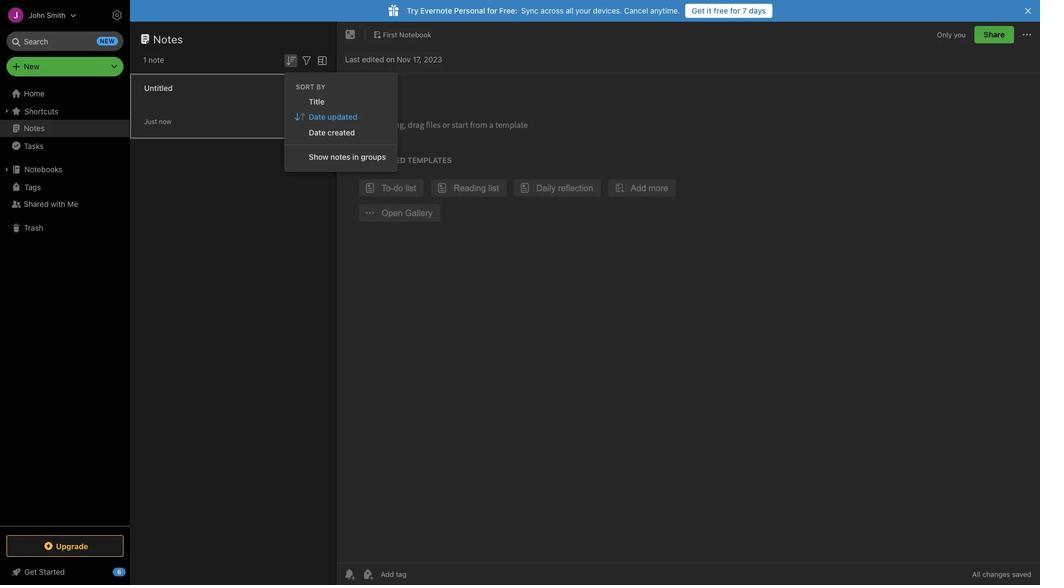 Task type: describe. For each thing, give the bounding box(es) containing it.
home
[[24, 89, 45, 98]]

share
[[984, 30, 1005, 39]]

shared
[[24, 200, 49, 209]]

saved
[[1013, 570, 1032, 579]]

add tag image
[[362, 568, 375, 581]]

try evernote personal for free: sync across all your devices. cancel anytime.
[[407, 6, 680, 15]]

View options field
[[313, 53, 329, 67]]

new
[[100, 38, 115, 45]]

updated
[[328, 112, 358, 121]]

john smith
[[29, 11, 66, 19]]

notebooks
[[24, 165, 62, 174]]

it
[[707, 6, 712, 15]]

for for 7
[[731, 6, 741, 15]]

untitled
[[144, 84, 173, 93]]

date created link
[[285, 125, 397, 140]]

get for get it free for 7 days
[[692, 6, 705, 15]]

just now
[[144, 118, 172, 125]]

trash
[[24, 224, 43, 233]]

show notes in groups link
[[285, 149, 397, 165]]

Note Editor text field
[[337, 74, 1041, 563]]

show
[[309, 152, 329, 161]]

Account field
[[0, 4, 76, 26]]

evernote
[[421, 6, 452, 15]]

by
[[317, 83, 326, 90]]

new
[[24, 62, 39, 71]]

now
[[159, 118, 172, 125]]

date updated link
[[285, 109, 397, 125]]

notebook
[[400, 30, 432, 39]]

only you
[[938, 30, 966, 39]]

1 note
[[143, 56, 164, 65]]

devices.
[[593, 6, 622, 15]]

date created
[[309, 128, 355, 137]]

days
[[749, 6, 766, 15]]

first notebook
[[383, 30, 432, 39]]

expand note image
[[344, 28, 357, 41]]

free:
[[500, 6, 518, 15]]

note
[[149, 56, 164, 65]]

groups
[[361, 152, 386, 161]]

More actions field
[[1021, 26, 1034, 43]]

last edited on nov 17, 2023
[[345, 55, 442, 64]]

notebooks link
[[0, 161, 130, 178]]

only
[[938, 30, 953, 39]]

smith
[[47, 11, 66, 19]]

anytime.
[[651, 6, 680, 15]]

all
[[566, 6, 574, 15]]

Sort options field
[[285, 53, 298, 67]]

with
[[51, 200, 65, 209]]

in
[[353, 152, 359, 161]]

tasks button
[[0, 137, 130, 154]]

get it free for 7 days
[[692, 6, 766, 15]]

expand notebooks image
[[3, 165, 11, 174]]

first notebook button
[[370, 27, 435, 42]]

for for free:
[[487, 6, 498, 15]]

all changes saved
[[973, 570, 1032, 579]]

1
[[143, 56, 147, 65]]

upgrade button
[[7, 536, 124, 557]]

last
[[345, 55, 360, 64]]

first
[[383, 30, 398, 39]]

share button
[[975, 26, 1015, 43]]



Task type: vqa. For each thing, say whether or not it's contained in the screenshot.
'upgrade' to the right
no



Task type: locate. For each thing, give the bounding box(es) containing it.
for left free:
[[487, 6, 498, 15]]

shortcuts
[[24, 107, 58, 116]]

date for date updated
[[309, 112, 326, 121]]

you
[[955, 30, 966, 39]]

notes
[[331, 152, 351, 161]]

1 vertical spatial notes
[[24, 124, 45, 133]]

sync
[[522, 6, 539, 15]]

note window element
[[337, 22, 1041, 585]]

date down title
[[309, 112, 326, 121]]

2 date from the top
[[309, 128, 326, 137]]

get started
[[24, 568, 65, 577]]

new search field
[[14, 31, 118, 51]]

date
[[309, 112, 326, 121], [309, 128, 326, 137]]

dropdown list menu
[[285, 94, 397, 165]]

sort
[[296, 83, 315, 90]]

tooltip
[[262, 28, 320, 50]]

Add filters field
[[300, 53, 313, 67]]

for left 7
[[731, 6, 741, 15]]

2023
[[424, 55, 442, 64]]

home link
[[0, 85, 130, 102]]

0 vertical spatial notes
[[153, 33, 183, 45]]

date for date created
[[309, 128, 326, 137]]

1 horizontal spatial notes
[[153, 33, 183, 45]]

get left it
[[692, 6, 705, 15]]

me
[[67, 200, 78, 209]]

7
[[743, 6, 747, 15]]

notes up note
[[153, 33, 183, 45]]

your
[[576, 6, 591, 15]]

add filters image
[[300, 54, 313, 67]]

get
[[692, 6, 705, 15], [24, 568, 37, 577]]

tree containing home
[[0, 85, 130, 526]]

created
[[328, 128, 355, 137]]

changes
[[983, 570, 1011, 579]]

edited
[[362, 55, 384, 64]]

free
[[714, 6, 729, 15]]

add a reminder image
[[343, 568, 356, 581]]

1 date from the top
[[309, 112, 326, 121]]

0 vertical spatial get
[[692, 6, 705, 15]]

for
[[487, 6, 498, 15], [731, 6, 741, 15]]

shared with me link
[[0, 196, 130, 213]]

0 horizontal spatial get
[[24, 568, 37, 577]]

get left started
[[24, 568, 37, 577]]

show notes in groups
[[309, 152, 386, 161]]

get inside help and learning task checklist field
[[24, 568, 37, 577]]

2 for from the left
[[731, 6, 741, 15]]

title link
[[285, 94, 397, 109]]

1 vertical spatial date
[[309, 128, 326, 137]]

get for get started
[[24, 568, 37, 577]]

notes up 'tasks'
[[24, 124, 45, 133]]

17,
[[413, 55, 422, 64]]

more actions image
[[1021, 28, 1034, 41]]

trash link
[[0, 220, 130, 237]]

nov
[[397, 55, 411, 64]]

settings image
[[111, 9, 124, 22]]

date down the date updated
[[309, 128, 326, 137]]

new button
[[7, 57, 124, 76]]

notes
[[153, 33, 183, 45], [24, 124, 45, 133]]

click to collapse image
[[126, 565, 134, 578]]

for inside button
[[731, 6, 741, 15]]

tree
[[0, 85, 130, 526]]

date inside date updated link
[[309, 112, 326, 121]]

get inside button
[[692, 6, 705, 15]]

on
[[386, 55, 395, 64]]

1 for from the left
[[487, 6, 498, 15]]

1 horizontal spatial for
[[731, 6, 741, 15]]

0 vertical spatial date
[[309, 112, 326, 121]]

upgrade
[[56, 542, 88, 551]]

get it free for 7 days button
[[686, 4, 773, 18]]

0 horizontal spatial for
[[487, 6, 498, 15]]

notes link
[[0, 120, 130, 137]]

tags
[[24, 183, 41, 191]]

tags button
[[0, 178, 130, 196]]

title
[[309, 97, 325, 106]]

Help and Learning task checklist field
[[0, 564, 130, 581]]

john
[[29, 11, 45, 19]]

date updated
[[309, 112, 358, 121]]

date inside date created 'link'
[[309, 128, 326, 137]]

personal
[[454, 6, 486, 15]]

Add tag field
[[380, 570, 461, 579]]

tasks
[[24, 141, 44, 150]]

sort by
[[296, 83, 326, 90]]

all
[[973, 570, 981, 579]]

try
[[407, 6, 419, 15]]

1 vertical spatial get
[[24, 568, 37, 577]]

1 horizontal spatial get
[[692, 6, 705, 15]]

started
[[39, 568, 65, 577]]

across
[[541, 6, 564, 15]]

shortcuts button
[[0, 102, 130, 120]]

6
[[117, 569, 121, 576]]

shared with me
[[24, 200, 78, 209]]

0 horizontal spatial notes
[[24, 124, 45, 133]]

cancel
[[624, 6, 649, 15]]

Search text field
[[14, 31, 116, 51]]

just
[[144, 118, 157, 125]]



